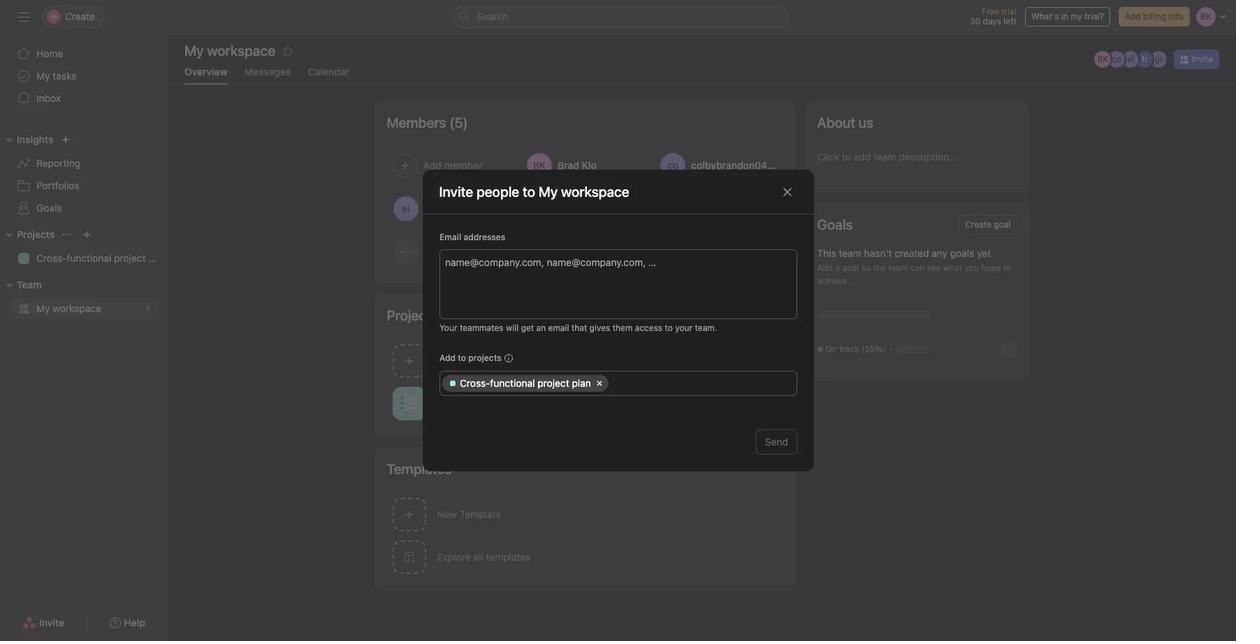 Task type: locate. For each thing, give the bounding box(es) containing it.
1 horizontal spatial invite
[[439, 184, 474, 200]]

see
[[927, 263, 941, 273]]

my workspace
[[185, 43, 276, 59], [539, 184, 630, 200]]

close this dialog image
[[782, 186, 793, 198]]

days
[[983, 16, 1002, 27]]

0 horizontal spatial goal
[[843, 263, 860, 273]]

project
[[114, 252, 146, 264], [460, 355, 492, 367], [538, 378, 569, 389], [517, 396, 550, 408]]

any
[[932, 248, 948, 259]]

project left more information icon
[[460, 355, 492, 367]]

functional inside cell
[[490, 378, 535, 389]]

send left "feedback" in the bottom of the page
[[724, 461, 744, 471]]

2 vertical spatial invite
[[39, 617, 64, 629]]

0 vertical spatial cross-functional project plan link
[[8, 248, 168, 270]]

1 horizontal spatial goals
[[818, 217, 853, 233]]

my workspace inside "dialog"
[[539, 184, 630, 200]]

tasks
[[53, 70, 76, 82]]

to left your
[[665, 323, 673, 334]]

0 horizontal spatial invite button
[[13, 611, 74, 636]]

goals
[[36, 202, 62, 214], [818, 217, 853, 233]]

your
[[675, 323, 693, 334]]

1 horizontal spatial my workspace
[[539, 184, 630, 200]]

2 vertical spatial add
[[439, 353, 456, 364]]

cross-functional project plan cell
[[442, 375, 609, 392]]

2 vertical spatial new
[[437, 509, 457, 521]]

search list box
[[453, 6, 789, 28]]

0 vertical spatial goal
[[995, 220, 1011, 230]]

invite button
[[1175, 50, 1220, 69], [13, 611, 74, 636]]

functional inside projects element
[[67, 252, 112, 264]]

new left template
[[437, 509, 457, 521]]

team
[[839, 248, 862, 259], [889, 263, 909, 273]]

invite people to my workspace dialog
[[423, 170, 814, 472]]

projects left your
[[387, 308, 439, 324]]

cross-functional project plan link
[[8, 248, 168, 270], [376, 382, 794, 425]]

people
[[477, 184, 520, 200]]

goals
[[951, 248, 975, 259]]

goal right a
[[843, 263, 860, 273]]

teams element
[[0, 273, 168, 323]]

1 vertical spatial invite button
[[13, 611, 74, 636]]

send inside button
[[765, 436, 788, 448]]

0 vertical spatial add
[[1126, 11, 1141, 22]]

1 horizontal spatial team
[[889, 263, 909, 273]]

email
[[548, 323, 569, 334]]

add inside this team hasn't created any goals yet add a goal so the team can see what you hope to achieve.
[[818, 263, 833, 273]]

0 horizontal spatial goals
[[36, 202, 62, 214]]

projects button
[[0, 227, 55, 243]]

addresses
[[463, 232, 505, 243]]

functional down more information icon
[[490, 378, 535, 389]]

on
[[826, 344, 837, 354]]

1 vertical spatial my workspace
[[539, 184, 630, 200]]

new left send feedback link
[[700, 461, 718, 471]]

2 vertical spatial plan
[[553, 396, 572, 408]]

1 my from the top
[[36, 70, 50, 82]]

goals up this
[[818, 217, 853, 233]]

2 vertical spatial cross-
[[437, 396, 468, 408]]

add down your
[[439, 353, 456, 364]]

0 vertical spatial my
[[36, 70, 50, 82]]

templates
[[387, 461, 452, 478]]

1 vertical spatial cross-
[[460, 378, 490, 389]]

2 vertical spatial cross-functional project plan
[[437, 396, 572, 408]]

my left tasks
[[36, 70, 50, 82]]

teammates
[[460, 323, 503, 334]]

trial?
[[1085, 11, 1105, 22]]

cross-functional project plan row
[[442, 375, 795, 396]]

cross-
[[36, 252, 67, 264], [460, 378, 490, 389], [437, 396, 468, 408]]

1 vertical spatial functional
[[490, 378, 535, 389]]

1 vertical spatial cross-functional project plan
[[460, 378, 591, 389]]

search
[[477, 10, 509, 22]]

what's in my trial?
[[1032, 11, 1105, 22]]

1 horizontal spatial goal
[[995, 220, 1011, 230]]

team
[[17, 279, 42, 291]]

2 vertical spatial functional
[[468, 396, 515, 408]]

1 horizontal spatial invite button
[[1175, 50, 1220, 69]]

add left billing
[[1126, 11, 1141, 22]]

0 vertical spatial my workspace
[[185, 43, 276, 59]]

left
[[1004, 16, 1017, 27]]

my for my workspace
[[36, 303, 50, 315]]

reporting link
[[8, 152, 159, 175]]

1 vertical spatial add
[[818, 263, 833, 273]]

0 vertical spatial cross-functional project plan
[[36, 252, 168, 264]]

my down team
[[36, 303, 50, 315]]

to
[[523, 184, 536, 200], [1004, 263, 1012, 273], [665, 323, 673, 334], [458, 353, 466, 364]]

1 vertical spatial invite
[[439, 184, 474, 200]]

0 vertical spatial send
[[765, 436, 788, 448]]

0 horizontal spatial projects
[[17, 229, 55, 241]]

0 vertical spatial functional
[[67, 252, 112, 264]]

projects
[[17, 229, 55, 241], [387, 308, 439, 324]]

plan inside cross-functional project plan cell
[[572, 378, 591, 389]]

send
[[765, 436, 788, 448], [724, 461, 744, 471]]

to right the hope
[[1004, 263, 1012, 273]]

cross- inside projects element
[[36, 252, 67, 264]]

my inside teams element
[[36, 303, 50, 315]]

0 horizontal spatial add
[[439, 353, 456, 364]]

add inside button
[[1126, 11, 1141, 22]]

1 vertical spatial goal
[[843, 263, 860, 273]]

1 horizontal spatial send
[[765, 436, 788, 448]]

cross- inside cell
[[460, 378, 490, 389]]

new project
[[437, 355, 492, 367]]

add
[[1126, 11, 1141, 22], [818, 263, 833, 273], [439, 353, 456, 364]]

cross-functional project plan up teams element
[[36, 252, 168, 264]]

goal
[[995, 220, 1011, 230], [843, 263, 860, 273]]

0 horizontal spatial team
[[839, 248, 862, 259]]

send up "feedback" in the bottom of the page
[[765, 436, 788, 448]]

0 horizontal spatial cross-functional project plan link
[[8, 248, 168, 270]]

1 vertical spatial plan
[[572, 378, 591, 389]]

cross-functional project plan
[[36, 252, 168, 264], [460, 378, 591, 389], [437, 396, 572, 408]]

0 vertical spatial cross-
[[36, 252, 67, 264]]

2 horizontal spatial invite
[[1192, 54, 1214, 64]]

project down email
[[538, 378, 569, 389]]

2 horizontal spatial add
[[1126, 11, 1141, 22]]

free
[[982, 6, 1000, 17]]

explore all templates
[[437, 552, 531, 564]]

0 vertical spatial new
[[437, 355, 457, 367]]

functional
[[67, 252, 112, 264], [490, 378, 535, 389], [468, 396, 515, 408]]

1 horizontal spatial cross-functional project plan link
[[376, 382, 794, 425]]

inbox link
[[8, 87, 159, 110]]

explore
[[437, 552, 471, 564]]

new down your
[[437, 355, 457, 367]]

(55%)
[[862, 344, 887, 354]]

1 horizontal spatial projects
[[387, 308, 439, 324]]

2 my from the top
[[36, 303, 50, 315]]

new
[[437, 355, 457, 367], [700, 461, 718, 471], [437, 509, 457, 521]]

portfolios
[[36, 180, 79, 192]]

goal right create
[[995, 220, 1011, 230]]

cross-functional project plan down cross-functional project plan cell
[[437, 396, 572, 408]]

access
[[635, 323, 663, 334]]

projects up team
[[17, 229, 55, 241]]

my
[[36, 70, 50, 82], [36, 303, 50, 315]]

goals down portfolios
[[36, 202, 62, 214]]

invite
[[1192, 54, 1214, 64], [439, 184, 474, 200], [39, 617, 64, 629]]

0 vertical spatial goals
[[36, 202, 62, 214]]

created
[[895, 248, 930, 259]]

team right the on the right top
[[889, 263, 909, 273]]

0 vertical spatial plan
[[149, 252, 168, 264]]

your
[[439, 323, 457, 334]]

project up teams element
[[114, 252, 146, 264]]

the
[[874, 263, 886, 273]]

0 horizontal spatial send
[[724, 461, 744, 471]]

1 vertical spatial send
[[724, 461, 744, 471]]

1 vertical spatial projects
[[387, 308, 439, 324]]

0 vertical spatial invite
[[1192, 54, 1214, 64]]

hasn't
[[865, 248, 893, 259]]

overview
[[185, 66, 228, 78]]

add billing info
[[1126, 11, 1184, 22]]

functional up teams element
[[67, 252, 112, 264]]

goals inside the insights element
[[36, 202, 62, 214]]

1 vertical spatial new
[[700, 461, 718, 471]]

1 vertical spatial my
[[36, 303, 50, 315]]

search button
[[453, 6, 789, 28]]

add inside the invite people to my workspace "dialog"
[[439, 353, 456, 364]]

new for new send feedback
[[700, 461, 718, 471]]

1 horizontal spatial add
[[818, 263, 833, 273]]

you
[[965, 263, 980, 273]]

cross-functional project plan down more information icon
[[460, 378, 591, 389]]

goal inside create goal button
[[995, 220, 1011, 230]]

my inside global element
[[36, 70, 50, 82]]

0 vertical spatial projects
[[17, 229, 55, 241]]

this
[[818, 248, 837, 259]]

team up a
[[839, 248, 862, 259]]

plan
[[149, 252, 168, 264], [572, 378, 591, 389], [553, 396, 572, 408]]

add left a
[[818, 263, 833, 273]]

functional down cross-functional project plan cell
[[468, 396, 515, 408]]

my tasks link
[[8, 65, 159, 87]]

1 vertical spatial goals
[[818, 217, 853, 233]]

them
[[613, 323, 633, 334]]



Task type: vqa. For each thing, say whether or not it's contained in the screenshot.
Starred element
no



Task type: describe. For each thing, give the bounding box(es) containing it.
add for add to projects
[[439, 353, 456, 364]]

more information image
[[504, 354, 513, 363]]

email addresses
[[439, 232, 505, 243]]

overview button
[[185, 66, 228, 85]]

email
[[439, 232, 461, 243]]

1 vertical spatial cross-functional project plan link
[[376, 382, 794, 425]]

new for new project
[[437, 355, 457, 367]]

templates
[[486, 552, 531, 564]]

calendar
[[308, 66, 350, 78]]

what's
[[1032, 11, 1060, 22]]

billing
[[1144, 11, 1167, 22]]

team button
[[0, 277, 42, 294]]

messages button
[[245, 66, 291, 85]]

invite inside "dialog"
[[439, 184, 474, 200]]

track
[[840, 344, 860, 354]]

to inside this team hasn't created any goals yet add a goal so the team can see what you hope to achieve.
[[1004, 263, 1012, 273]]

an
[[536, 323, 546, 334]]

global element
[[0, 34, 168, 118]]

bk
[[1098, 54, 1109, 64]]

insights button
[[0, 131, 53, 148]]

send button
[[756, 430, 797, 455]]

home
[[36, 48, 63, 59]]

30
[[971, 16, 981, 27]]

on track (55%)
[[826, 344, 887, 354]]

•
[[890, 344, 894, 354]]

my workspace
[[36, 303, 101, 315]]

inbox
[[36, 92, 61, 104]]

my workspace link
[[8, 298, 159, 320]]

project down cross-functional project plan cell
[[517, 396, 550, 408]]

my
[[1071, 11, 1083, 22]]

can
[[911, 263, 925, 273]]

invite people to my workspace
[[439, 184, 630, 200]]

projects element
[[0, 222, 168, 273]]

insights element
[[0, 127, 168, 222]]

0 horizontal spatial invite
[[39, 617, 64, 629]]

messages
[[245, 66, 291, 78]]

new template
[[437, 509, 502, 521]]

my tasks
[[36, 70, 76, 82]]

project inside cell
[[538, 378, 569, 389]]

in
[[1062, 11, 1069, 22]]

gives
[[590, 323, 610, 334]]

to left the projects at the bottom of the page
[[458, 353, 466, 364]]

create goal button
[[960, 215, 1018, 235]]

add billing info button
[[1119, 7, 1191, 27]]

add to projects
[[439, 353, 501, 364]]

feedback
[[746, 461, 783, 471]]

insights
[[17, 134, 53, 145]]

team.
[[695, 323, 717, 334]]

calendar button
[[308, 66, 350, 85]]

free trial 30 days left
[[971, 6, 1017, 27]]

home link
[[8, 43, 159, 65]]

0 horizontal spatial my workspace
[[185, 43, 276, 59]]

what's in my trial? button
[[1026, 7, 1111, 27]]

will
[[506, 323, 519, 334]]

0 vertical spatial team
[[839, 248, 862, 259]]

hope
[[982, 263, 1002, 273]]

this team hasn't created any goals yet add a goal so the team can see what you hope to achieve.
[[818, 248, 1012, 287]]

my for my tasks
[[36, 70, 50, 82]]

cross-functional project plan inside projects element
[[36, 252, 168, 264]]

new send feedback
[[700, 461, 783, 471]]

fr
[[1142, 54, 1149, 64]]

a
[[836, 263, 840, 273]]

projects inside dropdown button
[[17, 229, 55, 241]]

template
[[460, 509, 502, 521]]

goals link
[[8, 197, 159, 220]]

list image
[[401, 395, 418, 412]]

cross-functional project plan link inside projects element
[[8, 248, 168, 270]]

workspace
[[53, 303, 101, 315]]

co
[[1113, 54, 1122, 64]]

so
[[862, 263, 871, 273]]

create goal
[[966, 220, 1011, 230]]

hide sidebar image
[[18, 11, 29, 22]]

all
[[474, 552, 484, 564]]

goal inside this team hasn't created any goals yet add a goal so the team can see what you hope to achieve.
[[843, 263, 860, 273]]

el
[[1128, 54, 1135, 64]]

0 vertical spatial invite button
[[1175, 50, 1220, 69]]

portfolios link
[[8, 175, 159, 197]]

add to starred image
[[283, 45, 294, 57]]

achieve.
[[818, 276, 850, 287]]

about us
[[818, 115, 874, 131]]

send feedback link
[[724, 460, 783, 473]]

Add to projects text field
[[613, 375, 624, 392]]

info
[[1170, 11, 1184, 22]]

projects
[[468, 353, 501, 364]]

add for add billing info
[[1126, 11, 1141, 22]]

get
[[521, 323, 534, 334]]

to right people
[[523, 184, 536, 200]]

cross-functional project plan inside cell
[[460, 378, 591, 389]]

1 vertical spatial team
[[889, 263, 909, 273]]

create
[[966, 220, 992, 230]]

members (5)
[[387, 115, 468, 131]]

new for new template
[[437, 509, 457, 521]]

that
[[571, 323, 587, 334]]

yet
[[978, 248, 992, 259]]

your teammates will get an email that gives them access to your team.
[[439, 323, 717, 334]]

plan inside projects element
[[149, 252, 168, 264]]

Email addresses text field
[[445, 254, 667, 271]]

trial
[[1002, 6, 1017, 17]]

what
[[944, 263, 963, 273]]

reporting
[[36, 157, 80, 169]]

gr
[[1155, 54, 1164, 64]]



